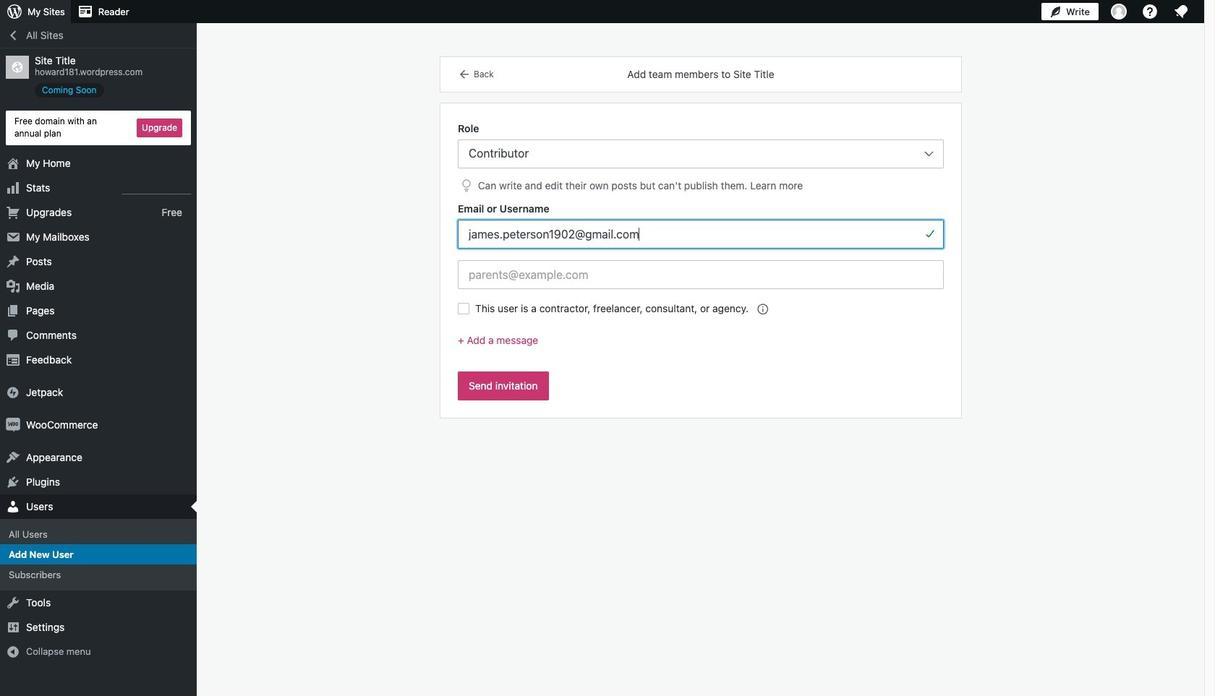 Task type: describe. For each thing, give the bounding box(es) containing it.
parents@example.com text field
[[458, 261, 944, 290]]

my profile image
[[1111, 4, 1127, 20]]

sibling@example.com text field
[[458, 220, 944, 249]]

more information image
[[756, 302, 769, 315]]

1 group from the top
[[458, 121, 944, 195]]

2 group from the top
[[458, 201, 944, 249]]

highest hourly views 0 image
[[122, 185, 191, 194]]

3 group from the top
[[458, 333, 944, 360]]

2 img image from the top
[[6, 418, 20, 432]]



Task type: vqa. For each thing, say whether or not it's contained in the screenshot.
Oct associated with Oct 30
no



Task type: locate. For each thing, give the bounding box(es) containing it.
1 img image from the top
[[6, 385, 20, 400]]

2 vertical spatial group
[[458, 333, 944, 360]]

0 vertical spatial group
[[458, 121, 944, 195]]

img image
[[6, 385, 20, 400], [6, 418, 20, 432]]

help image
[[1141, 3, 1159, 20]]

1 vertical spatial img image
[[6, 418, 20, 432]]

group
[[458, 121, 944, 195], [458, 201, 944, 249], [458, 333, 944, 360]]

None checkbox
[[458, 303, 469, 315]]

0 vertical spatial img image
[[6, 385, 20, 400]]

manage your notifications image
[[1172, 3, 1190, 20]]

1 vertical spatial group
[[458, 201, 944, 249]]

main content
[[440, 57, 961, 418]]



